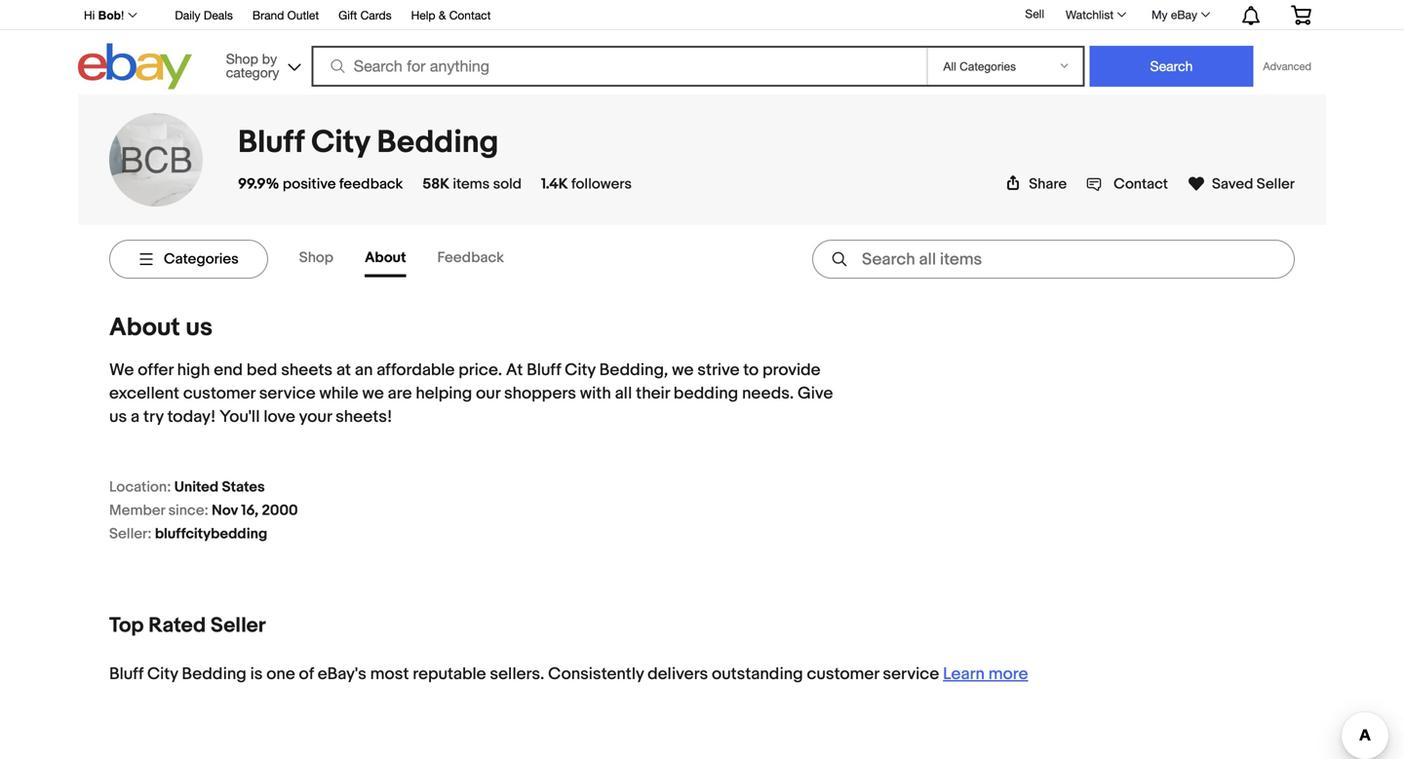 Task type: locate. For each thing, give the bounding box(es) containing it.
reputable
[[413, 665, 486, 685]]

we up bedding
[[672, 360, 694, 381]]

contact inside help & contact 'link'
[[449, 8, 491, 22]]

seller inside button
[[1257, 176, 1296, 193]]

their
[[636, 384, 670, 404]]

bedding up the 58k
[[377, 124, 499, 162]]

your
[[299, 407, 332, 428]]

seller right saved
[[1257, 176, 1296, 193]]

bedding
[[377, 124, 499, 162], [182, 665, 247, 685]]

try
[[143, 407, 164, 428]]

about for about
[[365, 249, 406, 267]]

0 horizontal spatial us
[[109, 407, 127, 428]]

offer
[[138, 360, 173, 381]]

1 horizontal spatial us
[[186, 313, 213, 343]]

sell
[[1026, 7, 1045, 21]]

58k items sold
[[423, 176, 522, 193]]

1 horizontal spatial city
[[311, 124, 370, 162]]

0 vertical spatial bluff
[[238, 124, 304, 162]]

city
[[311, 124, 370, 162], [565, 360, 596, 381], [147, 665, 178, 685]]

2 horizontal spatial bluff
[[527, 360, 561, 381]]

1 horizontal spatial contact
[[1114, 176, 1169, 193]]

1 vertical spatial us
[[109, 407, 127, 428]]

0 vertical spatial customer
[[183, 384, 255, 404]]

customer inside 'we offer high end bed sheets at an affordable price. at bluff city bedding, we strive to provide excellent customer service while we are helping our shoppers with all their bedding needs. give us a try today! you'll love your sheets!'
[[183, 384, 255, 404]]

we up "sheets!"
[[362, 384, 384, 404]]

city up with
[[565, 360, 596, 381]]

16,
[[241, 502, 259, 520]]

advanced
[[1264, 60, 1312, 73]]

location: united states member since: nov 16, 2000 seller: bluffcitybedding
[[109, 479, 298, 543]]

&
[[439, 8, 446, 22]]

1 vertical spatial bluff
[[527, 360, 561, 381]]

2 vertical spatial bluff
[[109, 665, 144, 685]]

1 vertical spatial bedding
[[182, 665, 247, 685]]

0 vertical spatial city
[[311, 124, 370, 162]]

consistently
[[548, 665, 644, 685]]

1 horizontal spatial service
[[883, 665, 940, 685]]

0 horizontal spatial contact
[[449, 8, 491, 22]]

us up high
[[186, 313, 213, 343]]

ebay
[[1172, 8, 1198, 21]]

0 horizontal spatial service
[[259, 384, 316, 404]]

outstanding
[[712, 665, 804, 685]]

service left learn
[[883, 665, 940, 685]]

tab list
[[299, 241, 536, 278]]

1 horizontal spatial shop
[[299, 249, 334, 267]]

excellent
[[109, 384, 179, 404]]

daily deals link
[[175, 5, 233, 27]]

bluff city bedding image
[[109, 113, 203, 207]]

us left a
[[109, 407, 127, 428]]

2 vertical spatial city
[[147, 665, 178, 685]]

city for bluff city bedding
[[311, 124, 370, 162]]

one
[[267, 665, 295, 685]]

top
[[109, 614, 144, 639]]

1 vertical spatial shop
[[299, 249, 334, 267]]

learn more link
[[944, 665, 1029, 685]]

united
[[174, 479, 219, 497]]

0 horizontal spatial we
[[362, 384, 384, 404]]

about up offer
[[109, 313, 180, 343]]

account navigation
[[73, 0, 1327, 30]]

1.4k followers
[[541, 176, 632, 193]]

bluff up shoppers
[[527, 360, 561, 381]]

0 horizontal spatial city
[[147, 665, 178, 685]]

0 vertical spatial seller
[[1257, 176, 1296, 193]]

0 horizontal spatial bedding
[[182, 665, 247, 685]]

1 vertical spatial seller
[[211, 614, 266, 639]]

positive
[[283, 176, 336, 193]]

99.9% positive feedback
[[238, 176, 403, 193]]

bedding left is
[[182, 665, 247, 685]]

0 vertical spatial shop
[[226, 51, 258, 67]]

seller
[[1257, 176, 1296, 193], [211, 614, 266, 639]]

1 horizontal spatial about
[[365, 249, 406, 267]]

1 vertical spatial contact
[[1114, 176, 1169, 193]]

2 horizontal spatial city
[[565, 360, 596, 381]]

shop left by
[[226, 51, 258, 67]]

bluffcitybedding
[[155, 526, 268, 543]]

0 horizontal spatial shop
[[226, 51, 258, 67]]

1 horizontal spatial bedding
[[377, 124, 499, 162]]

0 vertical spatial we
[[672, 360, 694, 381]]

1 vertical spatial about
[[109, 313, 180, 343]]

category
[[226, 64, 279, 80]]

watchlist
[[1066, 8, 1114, 21]]

1 horizontal spatial customer
[[807, 665, 880, 685]]

customer right outstanding
[[807, 665, 880, 685]]

contact left saved
[[1114, 176, 1169, 193]]

0 vertical spatial about
[[365, 249, 406, 267]]

contact right & in the left of the page
[[449, 8, 491, 22]]

customer down end
[[183, 384, 255, 404]]

affordable
[[377, 360, 455, 381]]

since:
[[168, 502, 209, 520]]

1 horizontal spatial we
[[672, 360, 694, 381]]

seller up is
[[211, 614, 266, 639]]

about us
[[109, 313, 213, 343]]

city up 99.9% positive feedback
[[311, 124, 370, 162]]

contact link
[[1087, 176, 1169, 193]]

1 horizontal spatial seller
[[1257, 176, 1296, 193]]

bluff up 99.9%
[[238, 124, 304, 162]]

Search all items field
[[813, 240, 1296, 279]]

are
[[388, 384, 412, 404]]

shoppers
[[504, 384, 576, 404]]

shop by category
[[226, 51, 279, 80]]

service
[[259, 384, 316, 404], [883, 665, 940, 685]]

customer
[[183, 384, 255, 404], [807, 665, 880, 685]]

city down "rated"
[[147, 665, 178, 685]]

states
[[222, 479, 265, 497]]

0 horizontal spatial about
[[109, 313, 180, 343]]

1 vertical spatial city
[[565, 360, 596, 381]]

gift
[[339, 8, 357, 22]]

location:
[[109, 479, 171, 497]]

1 vertical spatial customer
[[807, 665, 880, 685]]

shop for shop by category
[[226, 51, 258, 67]]

is
[[250, 665, 263, 685]]

at
[[337, 360, 351, 381]]

sell link
[[1017, 7, 1054, 21]]

bluff down top
[[109, 665, 144, 685]]

strive
[[698, 360, 740, 381]]

0 vertical spatial contact
[[449, 8, 491, 22]]

city inside 'we offer high end bed sheets at an affordable price. at bluff city bedding, we strive to provide excellent customer service while we are helping our shoppers with all their bedding needs. give us a try today! you'll love your sheets!'
[[565, 360, 596, 381]]

0 vertical spatial bedding
[[377, 124, 499, 162]]

sold
[[493, 176, 522, 193]]

sheets
[[281, 360, 333, 381]]

0 horizontal spatial customer
[[183, 384, 255, 404]]

bluff for bluff city bedding is one of ebay's most reputable sellers. consistently delivers outstanding customer service learn more
[[109, 665, 144, 685]]

99.9%
[[238, 176, 279, 193]]

service inside 'we offer high end bed sheets at an affordable price. at bluff city bedding, we strive to provide excellent customer service while we are helping our shoppers with all their bedding needs. give us a try today! you'll love your sheets!'
[[259, 384, 316, 404]]

0 horizontal spatial bluff
[[109, 665, 144, 685]]

58k
[[423, 176, 450, 193]]

1 horizontal spatial bluff
[[238, 124, 304, 162]]

None submit
[[1090, 46, 1254, 87]]

about down feedback
[[365, 249, 406, 267]]

Search for anything text field
[[315, 48, 923, 85]]

hi bob !
[[84, 9, 124, 22]]

shop inside shop by category
[[226, 51, 258, 67]]

shop
[[226, 51, 258, 67], [299, 249, 334, 267]]

share button
[[1006, 176, 1067, 193]]

outlet
[[287, 8, 319, 22]]

about for about us
[[109, 313, 180, 343]]

0 vertical spatial us
[[186, 313, 213, 343]]

0 vertical spatial service
[[259, 384, 316, 404]]

shop down 99.9% positive feedback
[[299, 249, 334, 267]]

service up the love
[[259, 384, 316, 404]]

0 horizontal spatial seller
[[211, 614, 266, 639]]

daily
[[175, 8, 201, 22]]

1.4k
[[541, 176, 568, 193]]

needs.
[[742, 384, 794, 404]]

bluff
[[238, 124, 304, 162], [527, 360, 561, 381], [109, 665, 144, 685]]

most
[[370, 665, 409, 685]]

an
[[355, 360, 373, 381]]

bluff inside 'we offer high end bed sheets at an affordable price. at bluff city bedding, we strive to provide excellent customer service while we are helping our shoppers with all their bedding needs. give us a try today! you'll love your sheets!'
[[527, 360, 561, 381]]

helping
[[416, 384, 472, 404]]

ebay's
[[318, 665, 367, 685]]



Task type: vqa. For each thing, say whether or not it's contained in the screenshot.
top TREES
no



Task type: describe. For each thing, give the bounding box(es) containing it.
my ebay link
[[1142, 3, 1219, 26]]

learn
[[944, 665, 985, 685]]

end
[[214, 360, 243, 381]]

at
[[506, 360, 523, 381]]

while
[[319, 384, 359, 404]]

advanced link
[[1254, 47, 1322, 86]]

shop by category banner
[[73, 0, 1327, 95]]

bluff city bedding
[[238, 124, 499, 162]]

to
[[744, 360, 759, 381]]

1 vertical spatial we
[[362, 384, 384, 404]]

items
[[453, 176, 490, 193]]

tab list containing shop
[[299, 241, 536, 278]]

more
[[989, 665, 1029, 685]]

gift cards
[[339, 8, 392, 22]]

2000
[[262, 502, 298, 520]]

all
[[615, 384, 632, 404]]

saved seller
[[1213, 176, 1296, 193]]

feedback
[[438, 249, 504, 267]]

sheets!
[[336, 407, 392, 428]]

bluff for bluff city bedding
[[238, 124, 304, 162]]

followers
[[572, 176, 632, 193]]

sellers.
[[490, 665, 545, 685]]

give
[[798, 384, 834, 404]]

we
[[109, 360, 134, 381]]

bob
[[98, 9, 121, 22]]

bedding
[[674, 384, 739, 404]]

cards
[[361, 8, 392, 22]]

with
[[580, 384, 611, 404]]

categories
[[164, 251, 239, 268]]

you'll
[[220, 407, 260, 428]]

we offer high end bed sheets at an affordable price. at bluff city bedding, we strive to provide excellent customer service while we are helping our shoppers with all their bedding needs. give us a try today! you'll love your sheets!
[[109, 360, 834, 428]]

rated
[[149, 614, 206, 639]]

shop by category button
[[217, 43, 305, 85]]

city for bluff city bedding is one of ebay's most reputable sellers. consistently delivers outstanding customer service learn more
[[147, 665, 178, 685]]

hi
[[84, 9, 95, 22]]

brand outlet
[[253, 8, 319, 22]]

help
[[411, 8, 436, 22]]

bedding for bluff city bedding is one of ebay's most reputable sellers. consistently delivers outstanding customer service learn more
[[182, 665, 247, 685]]

bed
[[247, 360, 277, 381]]

feedback
[[339, 176, 403, 193]]

daily deals
[[175, 8, 233, 22]]

help & contact link
[[411, 5, 491, 27]]

help & contact
[[411, 8, 491, 22]]

saved
[[1213, 176, 1254, 193]]

shop for shop
[[299, 249, 334, 267]]

top rated seller
[[109, 614, 266, 639]]

member
[[109, 502, 165, 520]]

our
[[476, 384, 501, 404]]

delivers
[[648, 665, 708, 685]]

seller:
[[109, 526, 152, 543]]

share
[[1029, 176, 1067, 193]]

brand
[[253, 8, 284, 22]]

watchlist link
[[1056, 3, 1136, 26]]

love
[[264, 407, 295, 428]]

saved seller button
[[1188, 175, 1296, 193]]

by
[[262, 51, 277, 67]]

provide
[[763, 360, 821, 381]]

high
[[177, 360, 210, 381]]

none submit inside shop by category 'banner'
[[1090, 46, 1254, 87]]

!
[[121, 9, 124, 22]]

gift cards link
[[339, 5, 392, 27]]

us inside 'we offer high end bed sheets at an affordable price. at bluff city bedding, we strive to provide excellent customer service while we are helping our shoppers with all their bedding needs. give us a try today! you'll love your sheets!'
[[109, 407, 127, 428]]

bedding,
[[600, 360, 669, 381]]

price.
[[459, 360, 502, 381]]

brand outlet link
[[253, 5, 319, 27]]

your shopping cart image
[[1291, 5, 1313, 25]]

today!
[[167, 407, 216, 428]]

of
[[299, 665, 314, 685]]

my ebay
[[1152, 8, 1198, 21]]

my
[[1152, 8, 1168, 21]]

deals
[[204, 8, 233, 22]]

1 vertical spatial service
[[883, 665, 940, 685]]

bedding for bluff city bedding
[[377, 124, 499, 162]]

nov
[[212, 502, 238, 520]]

bluff city bedding link
[[238, 124, 499, 162]]



